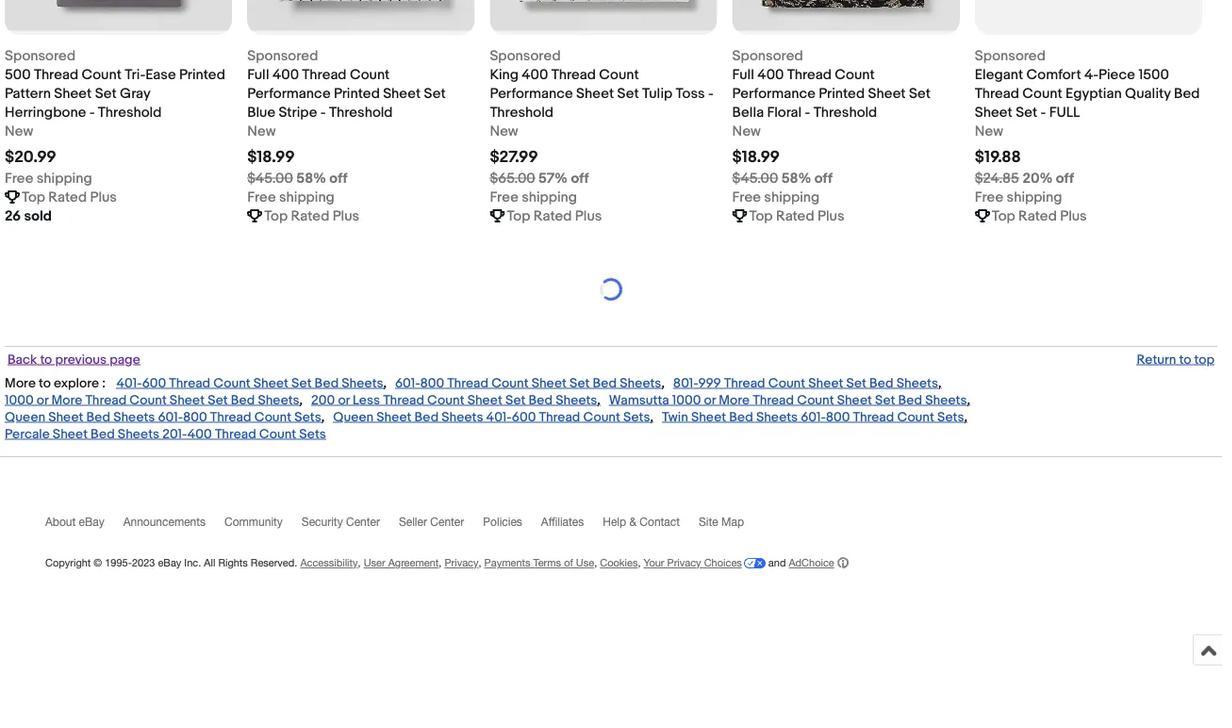 Task type: vqa. For each thing, say whether or not it's contained in the screenshot.
18 bids text box
no



Task type: locate. For each thing, give the bounding box(es) containing it.
$18.99 up previous price $45.00 58% off text box
[[732, 148, 780, 168]]

58% for sponsored full 400 thread count performance printed sheet set bella floral - threshold new $18.99 $45.00 58% off free shipping
[[781, 170, 811, 187]]

$18.99 up previous price $45.00 58% off text field
[[247, 148, 295, 168]]

seller
[[399, 516, 427, 529]]

sponsored for sponsored king 400 thread count performance sheet set tulip toss - threshold new $27.99 $65.00 57% off free shipping
[[490, 47, 561, 64]]

new
[[5, 123, 33, 140], [247, 123, 276, 140], [490, 123, 518, 140], [732, 123, 761, 140], [975, 123, 1003, 140]]

previous price $45.00 58% off text field
[[247, 169, 348, 188]]

shipping
[[37, 170, 92, 187], [279, 189, 335, 206], [522, 189, 577, 206], [764, 189, 820, 206], [1007, 189, 1062, 206]]

free down $65.00
[[490, 189, 519, 206]]

to right the back
[[40, 352, 52, 368]]

sponsored text field up elegant
[[975, 46, 1046, 65]]

top rated plus down 57%
[[507, 208, 602, 225]]

thread inside 'sponsored 500 thread count tri-ease printed pattern sheet set gray herringbone - threshold new $20.99 free shipping'
[[34, 66, 78, 83]]

1 horizontal spatial free shipping text field
[[975, 188, 1062, 207]]

400 inside the sponsored king 400 thread count performance sheet set tulip toss - threshold new $27.99 $65.00 57% off free shipping
[[522, 66, 548, 83]]

2 full from the left
[[732, 66, 754, 83]]

center for security center
[[346, 516, 380, 529]]

1 horizontal spatial free shipping text field
[[490, 188, 577, 207]]

2 $45.00 from the left
[[732, 170, 778, 187]]

57%
[[539, 170, 568, 187]]

0 horizontal spatial full
[[247, 66, 269, 83]]

- right toss
[[708, 85, 714, 102]]

top rated plus down previous price $45.00 58% off text field
[[264, 208, 359, 225]]

New text field
[[5, 122, 33, 141], [247, 122, 276, 141], [732, 122, 761, 141], [975, 122, 1003, 141]]

free shipping text field down $18.99 text box
[[247, 188, 335, 207]]

2 horizontal spatial performance
[[732, 85, 816, 102]]

Top Rated Plus text field
[[22, 188, 117, 207], [749, 207, 845, 226]]

back to previous page link
[[5, 352, 143, 368]]

4 threshold from the left
[[814, 104, 877, 121]]

free down previous price $45.00 58% off text field
[[247, 189, 276, 206]]

0 horizontal spatial 1000
[[5, 393, 34, 409]]

thread inside sponsored full 400 thread count performance printed sheet set bella floral - threshold new $18.99 $45.00 58% off free shipping
[[787, 66, 832, 83]]

0 horizontal spatial top rated plus text field
[[264, 207, 359, 226]]

sponsored text field up floral
[[732, 46, 803, 65]]

new text field up $19.88 text box
[[975, 122, 1003, 141]]

2 free shipping text field from the left
[[490, 188, 577, 207]]

$20.99 text field
[[5, 148, 56, 168]]

Sponsored text field
[[5, 46, 76, 65], [490, 46, 561, 65], [732, 46, 803, 65]]

thread inside sponsored full 400 thread count performance printed sheet set blue stripe - threshold new $18.99 $45.00 58% off free shipping
[[302, 66, 347, 83]]

- right stripe
[[320, 104, 326, 121]]

top down $24.85
[[992, 208, 1015, 225]]

sponsored inside sponsored elegant comfort 4-piece 1500 thread count egyptian quality bed sheet set - full new $19.88 $24.85 20% off free shipping
[[975, 47, 1046, 64]]

sponsored up elegant
[[975, 47, 1046, 64]]

0 vertical spatial ebay
[[79, 516, 104, 529]]

3 sponsored from the left
[[490, 47, 561, 64]]

center right seller
[[430, 516, 464, 529]]

new down "bella"
[[732, 123, 761, 140]]

top down $65.00
[[507, 208, 530, 225]]

threshold inside 'sponsored 500 thread count tri-ease printed pattern sheet set gray herringbone - threshold new $20.99 free shipping'
[[98, 104, 162, 121]]

401-
[[116, 376, 142, 392], [486, 410, 512, 426]]

0 horizontal spatial queen
[[5, 410, 45, 426]]

count inside sponsored full 400 thread count performance printed sheet set bella floral - threshold new $18.99 $45.00 58% off free shipping
[[835, 66, 875, 83]]

list
[[5, 0, 1217, 256]]

top rated plus text field down previous price $45.00 58% off text box
[[749, 207, 845, 226]]

free down $20.99
[[5, 170, 33, 187]]

free down previous price $45.00 58% off text box
[[732, 189, 761, 206]]

2 $18.99 from the left
[[732, 148, 780, 168]]

shipping down previous price $45.00 58% off text box
[[764, 189, 820, 206]]

$18.99 inside sponsored full 400 thread count performance printed sheet set blue stripe - threshold new $18.99 $45.00 58% off free shipping
[[247, 148, 295, 168]]

count inside the sponsored king 400 thread count performance sheet set tulip toss - threshold new $27.99 $65.00 57% off free shipping
[[599, 66, 639, 83]]

2 performance from the left
[[490, 85, 573, 102]]

more down 999
[[719, 393, 750, 409]]

3 sponsored text field from the left
[[732, 46, 803, 65]]

1000
[[5, 393, 34, 409], [672, 393, 701, 409]]

1 new from the left
[[5, 123, 33, 140]]

1 horizontal spatial $45.00
[[732, 170, 778, 187]]

1 sponsored text field from the left
[[247, 46, 318, 65]]

4 sponsored from the left
[[732, 47, 803, 64]]

top down previous price $45.00 58% off text field
[[264, 208, 288, 225]]

more down explore
[[51, 393, 82, 409]]

- left full
[[1041, 104, 1046, 121]]

center right security
[[346, 516, 380, 529]]

1 horizontal spatial sponsored text field
[[975, 46, 1046, 65]]

set inside sponsored full 400 thread count performance printed sheet set bella floral - threshold new $18.99 $45.00 58% off free shipping
[[909, 85, 931, 102]]

security center
[[302, 516, 380, 529]]

1 horizontal spatial center
[[430, 516, 464, 529]]

$45.00 down $18.99 text field on the top right
[[732, 170, 778, 187]]

top rated plus text field for off
[[507, 207, 602, 226]]

ebay left inc.
[[158, 557, 181, 570]]

sheets
[[342, 376, 383, 392], [620, 376, 661, 392], [897, 376, 938, 392], [258, 393, 299, 409], [556, 393, 597, 409], [925, 393, 967, 409], [113, 410, 155, 426], [442, 410, 483, 426], [756, 410, 798, 426], [118, 427, 159, 443]]

thread
[[34, 66, 78, 83], [302, 66, 347, 83], [551, 66, 596, 83], [787, 66, 832, 83], [975, 85, 1019, 102], [169, 376, 210, 392], [447, 376, 489, 392], [724, 376, 765, 392], [85, 393, 127, 409], [383, 393, 424, 409], [753, 393, 794, 409], [210, 410, 251, 426], [539, 410, 580, 426], [853, 410, 894, 426], [215, 427, 256, 443]]

performance inside the sponsored king 400 thread count performance sheet set tulip toss - threshold new $27.99 $65.00 57% off free shipping
[[490, 85, 573, 102]]

sponsored text field up 500 on the top left of page
[[5, 46, 76, 65]]

26
[[5, 208, 21, 225]]

-
[[708, 85, 714, 102], [89, 104, 95, 121], [320, 104, 326, 121], [805, 104, 810, 121], [1041, 104, 1046, 121]]

0 horizontal spatial privacy
[[445, 557, 479, 570]]

58% down stripe
[[296, 170, 326, 187]]

5 sponsored from the left
[[975, 47, 1046, 64]]

terms
[[533, 557, 561, 570]]

1 horizontal spatial or
[[338, 393, 350, 409]]

new inside sponsored full 400 thread count performance printed sheet set bella floral - threshold new $18.99 $45.00 58% off free shipping
[[732, 123, 761, 140]]

3 off from the left
[[815, 170, 833, 187]]

0 horizontal spatial ebay
[[79, 516, 104, 529]]

sponsored up king
[[490, 47, 561, 64]]

shipping down $20.99 text box
[[37, 170, 92, 187]]

off inside the sponsored king 400 thread count performance sheet set tulip toss - threshold new $27.99 $65.00 57% off free shipping
[[571, 170, 589, 187]]

0 horizontal spatial more
[[5, 376, 36, 392]]

2 horizontal spatial free shipping text field
[[732, 188, 820, 207]]

20%
[[1023, 170, 1053, 187]]

rated down previous price $45.00 58% off text field
[[291, 208, 329, 225]]

999
[[698, 376, 721, 392]]

queen
[[5, 410, 45, 426], [333, 410, 374, 426]]

58%
[[296, 170, 326, 187], [781, 170, 811, 187]]

threshold down gray
[[98, 104, 162, 121]]

1 free shipping text field from the left
[[247, 188, 335, 207]]

printed
[[179, 66, 225, 83], [334, 85, 380, 102], [819, 85, 865, 102]]

off inside sponsored full 400 thread count performance printed sheet set blue stripe - threshold new $18.99 $45.00 58% off free shipping
[[329, 170, 348, 187]]

plus down previous price $65.00 57% off text field
[[575, 208, 602, 225]]

top rated plus down 20%
[[992, 208, 1087, 225]]

1 58% from the left
[[296, 170, 326, 187]]

26 sold text field
[[5, 207, 52, 226]]

201-
[[162, 427, 187, 443]]

0 horizontal spatial free shipping text field
[[247, 188, 335, 207]]

top rated plus for sponsored king 400 thread count performance sheet set tulip toss - threshold new $27.99 $65.00 57% off free shipping
[[507, 208, 602, 225]]

400
[[272, 66, 299, 83], [522, 66, 548, 83], [758, 66, 784, 83], [187, 427, 212, 443]]

0 horizontal spatial 401-
[[116, 376, 142, 392]]

shipping inside the sponsored king 400 thread count performance sheet set tulip toss - threshold new $27.99 $65.00 57% off free shipping
[[522, 189, 577, 206]]

or down more to explore :
[[37, 393, 48, 409]]

1 vertical spatial ebay
[[158, 557, 181, 570]]

site map link
[[699, 516, 763, 538]]

about ebay
[[45, 516, 104, 529]]

1 top rated plus text field from the left
[[264, 207, 359, 226]]

sponsored inside sponsored full 400 thread count performance printed sheet set blue stripe - threshold new $18.99 $45.00 58% off free shipping
[[247, 47, 318, 64]]

choices
[[704, 557, 742, 570]]

top rated plus for sponsored full 400 thread count performance printed sheet set blue stripe - threshold new $18.99 $45.00 58% off free shipping
[[264, 208, 359, 225]]

ebay right about
[[79, 516, 104, 529]]

full
[[247, 66, 269, 83], [732, 66, 754, 83]]

plus
[[90, 189, 117, 206], [333, 208, 359, 225], [575, 208, 602, 225], [818, 208, 845, 225], [1060, 208, 1087, 225]]

sponsored inside sponsored full 400 thread count performance printed sheet set bella floral - threshold new $18.99 $45.00 58% off free shipping
[[732, 47, 803, 64]]

printed inside 'sponsored 500 thread count tri-ease printed pattern sheet set gray herringbone - threshold new $20.99 free shipping'
[[179, 66, 225, 83]]

payments
[[484, 557, 530, 570]]

new text field down blue
[[247, 122, 276, 141]]

sponsored text field up king
[[490, 46, 561, 65]]

center inside 'link'
[[430, 516, 464, 529]]

threshold inside sponsored full 400 thread count performance printed sheet set blue stripe - threshold new $18.99 $45.00 58% off free shipping
[[329, 104, 393, 121]]

58% inside sponsored full 400 thread count performance printed sheet set bella floral - threshold new $18.99 $45.00 58% off free shipping
[[781, 170, 811, 187]]

shipping down 20%
[[1007, 189, 1062, 206]]

to left top
[[1179, 352, 1192, 368]]

announcements link
[[123, 516, 225, 538]]

new inside sponsored elegant comfort 4-piece 1500 thread count egyptian quality bed sheet set - full new $19.88 $24.85 20% off free shipping
[[975, 123, 1003, 140]]

1000 down 801-
[[672, 393, 701, 409]]

full up blue
[[247, 66, 269, 83]]

new inside 'sponsored 500 thread count tri-ease printed pattern sheet set gray herringbone - threshold new $20.99 free shipping'
[[5, 123, 33, 140]]

0 horizontal spatial $45.00
[[247, 170, 293, 187]]

- inside the sponsored king 400 thread count performance sheet set tulip toss - threshold new $27.99 $65.00 57% off free shipping
[[708, 85, 714, 102]]

rated down 57%
[[533, 208, 572, 225]]

1 horizontal spatial 601-
[[395, 376, 420, 392]]

back to previous page
[[8, 352, 140, 368]]

4 new text field from the left
[[975, 122, 1003, 141]]

1 horizontal spatial top rated plus text field
[[749, 207, 845, 226]]

free inside the sponsored king 400 thread count performance sheet set tulip toss - threshold new $27.99 $65.00 57% off free shipping
[[490, 189, 519, 206]]

sponsored text field up stripe
[[247, 46, 318, 65]]

new up $20.99 text box
[[5, 123, 33, 140]]

26 sold
[[5, 208, 52, 225]]

2 sponsored text field from the left
[[975, 46, 1046, 65]]

58% for sponsored full 400 thread count performance printed sheet set blue stripe - threshold new $18.99 $45.00 58% off free shipping
[[296, 170, 326, 187]]

sponsored
[[5, 47, 76, 64], [247, 47, 318, 64], [490, 47, 561, 64], [732, 47, 803, 64], [975, 47, 1046, 64]]

$24.85
[[975, 170, 1020, 187]]

sponsored 500 thread count tri-ease printed pattern sheet set gray herringbone - threshold new $20.99 free shipping
[[5, 47, 225, 187]]

- right herringbone
[[89, 104, 95, 121]]

58% down floral
[[781, 170, 811, 187]]

to for back
[[40, 352, 52, 368]]

adchoice link
[[789, 557, 849, 570]]

400 inside sponsored full 400 thread count performance printed sheet set bella floral - threshold new $18.99 $45.00 58% off free shipping
[[758, 66, 784, 83]]

threshold up new text box
[[490, 104, 554, 121]]

0 horizontal spatial center
[[346, 516, 380, 529]]

0 horizontal spatial $18.99
[[247, 148, 295, 168]]

use
[[576, 557, 594, 570]]

$18.99 for sponsored full 400 thread count performance printed sheet set blue stripe - threshold new $18.99 $45.00 58% off free shipping
[[247, 148, 295, 168]]

count inside 'sponsored 500 thread count tri-ease printed pattern sheet set gray herringbone - threshold new $20.99 free shipping'
[[82, 66, 122, 83]]

performance down king
[[490, 85, 573, 102]]

plus down previous price $24.85 20% off text box
[[1060, 208, 1087, 225]]

0 horizontal spatial 58%
[[296, 170, 326, 187]]

top rated plus text field down previous price $45.00 58% off text field
[[264, 207, 359, 226]]

2 top rated plus text field from the left
[[507, 207, 602, 226]]

new text field up $20.99 text box
[[5, 122, 33, 141]]

3 top rated plus text field from the left
[[992, 207, 1087, 226]]

1 horizontal spatial full
[[732, 66, 754, 83]]

performance inside sponsored full 400 thread count performance printed sheet set blue stripe - threshold new $18.99 $45.00 58% off free shipping
[[247, 85, 331, 102]]

2 horizontal spatial top rated plus text field
[[992, 207, 1087, 226]]

sheet
[[54, 85, 92, 102], [383, 85, 421, 102], [576, 85, 614, 102], [868, 85, 906, 102], [975, 104, 1013, 121], [253, 376, 289, 392], [532, 376, 567, 392], [808, 376, 843, 392], [170, 393, 205, 409], [467, 393, 502, 409], [837, 393, 872, 409], [48, 410, 83, 426], [377, 410, 412, 426], [691, 410, 726, 426], [53, 427, 88, 443]]

top rated plus text field down 20%
[[992, 207, 1087, 226]]

1 sponsored from the left
[[5, 47, 76, 64]]

2 queen from the left
[[333, 410, 374, 426]]

$45.00 down $18.99 text box
[[247, 170, 293, 187]]

1 sponsored text field from the left
[[5, 46, 76, 65]]

or down 999
[[704, 393, 716, 409]]

sheet inside the sponsored king 400 thread count performance sheet set tulip toss - threshold new $27.99 $65.00 57% off free shipping
[[576, 85, 614, 102]]

1 performance from the left
[[247, 85, 331, 102]]

1 horizontal spatial $18.99
[[732, 148, 780, 168]]

free shipping text field down 57%
[[490, 188, 577, 207]]

1 off from the left
[[329, 170, 348, 187]]

sponsored full 400 thread count performance printed sheet set blue stripe - threshold new $18.99 $45.00 58% off free shipping
[[247, 47, 446, 206]]

full inside sponsored full 400 thread count performance printed sheet set blue stripe - threshold new $18.99 $45.00 58% off free shipping
[[247, 66, 269, 83]]

1 threshold from the left
[[98, 104, 162, 121]]

top rated plus text field for $19.88
[[992, 207, 1087, 226]]

queen down less
[[333, 410, 374, 426]]

threshold right stripe
[[329, 104, 393, 121]]

sponsored up 500 on the top left of page
[[5, 47, 76, 64]]

privacy
[[445, 557, 479, 570], [667, 557, 701, 570]]

0 vertical spatial 600
[[142, 376, 166, 392]]

2 off from the left
[[571, 170, 589, 187]]

400 inside 401-600 thread count sheet set bed sheets , 601-800 thread count sheet set bed sheets , 801-999 thread count sheet set bed sheets , 1000 or more thread count sheet set bed sheets , 200 or less thread count sheet set bed sheets , wamsutta 1000 or more thread count sheet set bed sheets , queen sheet bed sheets 601-800 thread count sets , queen sheet bed sheets 401-600 thread count sets , twin sheet bed sheets 601-800 thread count sets , percale sheet bed sheets 201-400 thread count sets
[[187, 427, 212, 443]]

2 center from the left
[[430, 516, 464, 529]]

Free shipping text field
[[5, 169, 92, 188], [975, 188, 1062, 207]]

$27.99 text field
[[490, 148, 538, 168]]

0 horizontal spatial 600
[[142, 376, 166, 392]]

to left explore
[[39, 376, 51, 392]]

rated down 20%
[[1019, 208, 1057, 225]]

1 horizontal spatial sponsored text field
[[490, 46, 561, 65]]

list containing $20.99
[[5, 0, 1217, 256]]

2 horizontal spatial or
[[704, 393, 716, 409]]

1 horizontal spatial privacy
[[667, 557, 701, 570]]

free inside sponsored elegant comfort 4-piece 1500 thread count egyptian quality bed sheet set - full new $19.88 $24.85 20% off free shipping
[[975, 189, 1004, 206]]

3 or from the left
[[704, 393, 716, 409]]

1 horizontal spatial ebay
[[158, 557, 181, 570]]

1 horizontal spatial queen
[[333, 410, 374, 426]]

free shipping text field down $18.99 text field on the top right
[[732, 188, 820, 207]]

2 horizontal spatial 601-
[[801, 410, 826, 426]]

5 new from the left
[[975, 123, 1003, 140]]

top
[[22, 189, 45, 206], [264, 208, 288, 225], [507, 208, 530, 225], [749, 208, 773, 225], [992, 208, 1015, 225]]

set inside sponsored elegant comfort 4-piece 1500 thread count egyptian quality bed sheet set - full new $19.88 $24.85 20% off free shipping
[[1016, 104, 1038, 121]]

2 privacy from the left
[[667, 557, 701, 570]]

bella
[[732, 104, 764, 121]]

- inside sponsored full 400 thread count performance printed sheet set bella floral - threshold new $18.99 $45.00 58% off free shipping
[[805, 104, 810, 121]]

- inside 'sponsored 500 thread count tri-ease printed pattern sheet set gray herringbone - threshold new $20.99 free shipping'
[[89, 104, 95, 121]]

3 performance from the left
[[732, 85, 816, 102]]

0 horizontal spatial or
[[37, 393, 48, 409]]

$18.99 inside sponsored full 400 thread count performance printed sheet set bella floral - threshold new $18.99 $45.00 58% off free shipping
[[732, 148, 780, 168]]

count inside sponsored full 400 thread count performance printed sheet set blue stripe - threshold new $18.99 $45.00 58% off free shipping
[[350, 66, 390, 83]]

1 horizontal spatial 401-
[[486, 410, 512, 426]]

new text field for sponsored 500 thread count tri-ease printed pattern sheet set gray herringbone - threshold new $20.99 free shipping
[[5, 122, 33, 141]]

1 vertical spatial 401-
[[486, 410, 512, 426]]

1 center from the left
[[346, 516, 380, 529]]

400 for sponsored full 400 thread count performance printed sheet set blue stripe - threshold new $18.99 $45.00 58% off free shipping
[[272, 66, 299, 83]]

1 1000 from the left
[[5, 393, 34, 409]]

601-
[[395, 376, 420, 392], [158, 410, 183, 426], [801, 410, 826, 426]]

1 $18.99 from the left
[[247, 148, 295, 168]]

Top Rated Plus text field
[[264, 207, 359, 226], [507, 207, 602, 226], [992, 207, 1087, 226]]

top rated plus text field down 57%
[[507, 207, 602, 226]]

2 horizontal spatial 800
[[826, 410, 850, 426]]

sponsored up stripe
[[247, 47, 318, 64]]

performance up stripe
[[247, 85, 331, 102]]

3 new from the left
[[490, 123, 518, 140]]

free shipping text field for sponsored full 400 thread count performance printed sheet set blue stripe - threshold new $18.99 $45.00 58% off free shipping
[[247, 188, 335, 207]]

400 inside sponsored full 400 thread count performance printed sheet set blue stripe - threshold new $18.99 $45.00 58% off free shipping
[[272, 66, 299, 83]]

1 horizontal spatial printed
[[334, 85, 380, 102]]

Free shipping text field
[[247, 188, 335, 207], [490, 188, 577, 207], [732, 188, 820, 207]]

plus for sponsored elegant comfort 4-piece 1500 thread count egyptian quality bed sheet set - full new $19.88 $24.85 20% off free shipping
[[1060, 208, 1087, 225]]

1 full from the left
[[247, 66, 269, 83]]

shipping down previous price $45.00 58% off text field
[[279, 189, 335, 206]]

threshold inside sponsored full 400 thread count performance printed sheet set bella floral - threshold new $18.99 $45.00 58% off free shipping
[[814, 104, 877, 121]]

privacy down seller center 'link'
[[445, 557, 479, 570]]

quality
[[1125, 85, 1171, 102]]

2 58% from the left
[[781, 170, 811, 187]]

0 horizontal spatial printed
[[179, 66, 225, 83]]

$18.99 text field
[[247, 148, 295, 168]]

return to top link
[[1134, 352, 1217, 368]]

free shipping text field for sponsored full 400 thread count performance printed sheet set bella floral - threshold new $18.99 $45.00 58% off free shipping
[[732, 188, 820, 207]]

sponsored inside the sponsored king 400 thread count performance sheet set tulip toss - threshold new $27.99 $65.00 57% off free shipping
[[490, 47, 561, 64]]

printed inside sponsored full 400 thread count performance printed sheet set bella floral - threshold new $18.99 $45.00 58% off free shipping
[[819, 85, 865, 102]]

free down $24.85
[[975, 189, 1004, 206]]

1 privacy from the left
[[445, 557, 479, 570]]

1000 up percale
[[5, 393, 34, 409]]

2 horizontal spatial more
[[719, 393, 750, 409]]

1 horizontal spatial 58%
[[781, 170, 811, 187]]

help & contact
[[603, 516, 680, 529]]

performance inside sponsored full 400 thread count performance printed sheet set bella floral - threshold new $18.99 $45.00 58% off free shipping
[[732, 85, 816, 102]]

rated for sponsored full 400 thread count performance printed sheet set blue stripe - threshold new $18.99 $45.00 58% off free shipping
[[291, 208, 329, 225]]

1 horizontal spatial 800
[[420, 376, 444, 392]]

more
[[5, 376, 36, 392], [51, 393, 82, 409], [719, 393, 750, 409]]

58% inside sponsored full 400 thread count performance printed sheet set blue stripe - threshold new $18.99 $45.00 58% off free shipping
[[296, 170, 326, 187]]

copyright © 1995-2023 ebay inc. all rights reserved. accessibility , user agreement , privacy , payments terms of use , cookies , your privacy choices
[[45, 557, 742, 570]]

center for seller center
[[430, 516, 464, 529]]

top down previous price $45.00 58% off text box
[[749, 208, 773, 225]]

top rated plus text field up sold
[[22, 188, 117, 207]]

free shipping text field down 20%
[[975, 188, 1062, 207]]

1 $45.00 from the left
[[247, 170, 293, 187]]

4 off from the left
[[1056, 170, 1074, 187]]

threshold right floral
[[814, 104, 877, 121]]

queen up percale
[[5, 410, 45, 426]]

sponsored for sponsored full 400 thread count performance printed sheet set blue stripe - threshold new $18.99 $45.00 58% off free shipping
[[247, 47, 318, 64]]

1 horizontal spatial top rated plus text field
[[507, 207, 602, 226]]

2 sponsored text field from the left
[[490, 46, 561, 65]]

performance
[[247, 85, 331, 102], [490, 85, 573, 102], [732, 85, 816, 102]]

3 new text field from the left
[[732, 122, 761, 141]]

of
[[564, 557, 573, 570]]

top rated plus down previous price $45.00 58% off text box
[[749, 208, 845, 225]]

$45.00 inside sponsored full 400 thread count performance printed sheet set bella floral - threshold new $18.99 $45.00 58% off free shipping
[[732, 170, 778, 187]]

2 horizontal spatial printed
[[819, 85, 865, 102]]

new down blue
[[247, 123, 276, 140]]

400 for sponsored king 400 thread count performance sheet set tulip toss - threshold new $27.99 $65.00 57% off free shipping
[[522, 66, 548, 83]]

2 sponsored from the left
[[247, 47, 318, 64]]

2 new from the left
[[247, 123, 276, 140]]

sponsored king 400 thread count performance sheet set tulip toss - threshold new $27.99 $65.00 57% off free shipping
[[490, 47, 714, 206]]

3 threshold from the left
[[490, 104, 554, 121]]

1 horizontal spatial 1000
[[672, 393, 701, 409]]

off inside sponsored elegant comfort 4-piece 1500 thread count egyptian quality bed sheet set - full new $19.88 $24.85 20% off free shipping
[[1056, 170, 1074, 187]]

free shipping text field down $20.99 text box
[[5, 169, 92, 188]]

$45.00 inside sponsored full 400 thread count performance printed sheet set blue stripe - threshold new $18.99 $45.00 58% off free shipping
[[247, 170, 293, 187]]

top for sponsored full 400 thread count performance printed sheet set bella floral - threshold new $18.99 $45.00 58% off free shipping
[[749, 208, 773, 225]]

1 new text field from the left
[[5, 122, 33, 141]]

600
[[142, 376, 166, 392], [512, 410, 536, 426]]

new text field down "bella"
[[732, 122, 761, 141]]

floral
[[767, 104, 802, 121]]

set
[[95, 85, 117, 102], [424, 85, 446, 102], [617, 85, 639, 102], [909, 85, 931, 102], [1016, 104, 1038, 121], [291, 376, 312, 392], [570, 376, 590, 392], [846, 376, 867, 392], [208, 393, 228, 409], [505, 393, 526, 409], [875, 393, 895, 409]]

top rated plus for sponsored elegant comfort 4-piece 1500 thread count egyptian quality bed sheet set - full new $19.88 $24.85 20% off free shipping
[[992, 208, 1087, 225]]

2 horizontal spatial sponsored text field
[[732, 46, 803, 65]]

free inside 'sponsored 500 thread count tri-ease printed pattern sheet set gray herringbone - threshold new $20.99 free shipping'
[[5, 170, 33, 187]]

about ebay link
[[45, 516, 123, 538]]

0 horizontal spatial performance
[[247, 85, 331, 102]]

0 horizontal spatial sponsored text field
[[247, 46, 318, 65]]

or right the 200
[[338, 393, 350, 409]]

1 queen from the left
[[5, 410, 45, 426]]

more to explore :
[[5, 376, 106, 392]]

2 new text field from the left
[[247, 122, 276, 141]]

Sponsored text field
[[247, 46, 318, 65], [975, 46, 1046, 65]]

1 horizontal spatial performance
[[490, 85, 573, 102]]

new up $27.99 text field
[[490, 123, 518, 140]]

sponsored up floral
[[732, 47, 803, 64]]

0 vertical spatial 401-
[[116, 376, 142, 392]]

0 horizontal spatial sponsored text field
[[5, 46, 76, 65]]

4 new from the left
[[732, 123, 761, 140]]

more down the back
[[5, 376, 36, 392]]

privacy right your
[[667, 557, 701, 570]]

new up $19.88 text box
[[975, 123, 1003, 140]]

1 horizontal spatial 600
[[512, 410, 536, 426]]

plus down previous price $45.00 58% off text box
[[818, 208, 845, 225]]

less
[[353, 393, 380, 409]]

full up "bella"
[[732, 66, 754, 83]]

shipping down 57%
[[522, 189, 577, 206]]

2 threshold from the left
[[329, 104, 393, 121]]

sponsored text field for $18.99
[[247, 46, 318, 65]]

,
[[383, 376, 387, 392], [661, 376, 665, 392], [938, 376, 942, 392], [299, 393, 303, 409], [597, 393, 601, 409], [967, 393, 970, 409], [321, 410, 325, 426], [650, 410, 653, 426], [964, 410, 967, 426], [358, 557, 361, 570], [439, 557, 442, 570], [479, 557, 481, 570], [594, 557, 597, 570], [638, 557, 641, 570]]

to
[[40, 352, 52, 368], [1179, 352, 1192, 368], [39, 376, 51, 392]]

rated down previous price $45.00 58% off text box
[[776, 208, 815, 225]]

3 free shipping text field from the left
[[732, 188, 820, 207]]

$18.99
[[247, 148, 295, 168], [732, 148, 780, 168]]

plus down previous price $45.00 58% off text field
[[333, 208, 359, 225]]

ebay
[[79, 516, 104, 529], [158, 557, 181, 570]]

801-
[[673, 376, 698, 392]]

thread inside sponsored elegant comfort 4-piece 1500 thread count egyptian quality bed sheet set - full new $19.88 $24.85 20% off free shipping
[[975, 85, 1019, 102]]

comfort
[[1027, 66, 1081, 83]]

site map
[[699, 516, 744, 529]]

sponsored inside 'sponsored 500 thread count tri-ease printed pattern sheet set gray herringbone - threshold new $20.99 free shipping'
[[5, 47, 76, 64]]

full inside sponsored full 400 thread count performance printed sheet set bella floral - threshold new $18.99 $45.00 58% off free shipping
[[732, 66, 754, 83]]

plus for sponsored full 400 thread count performance printed sheet set bella floral - threshold new $18.99 $45.00 58% off free shipping
[[818, 208, 845, 225]]

- right floral
[[805, 104, 810, 121]]

printed inside sponsored full 400 thread count performance printed sheet set blue stripe - threshold new $18.99 $45.00 58% off free shipping
[[334, 85, 380, 102]]

performance up floral
[[732, 85, 816, 102]]



Task type: describe. For each thing, give the bounding box(es) containing it.
&
[[629, 516, 637, 529]]

new inside sponsored full 400 thread count performance printed sheet set blue stripe - threshold new $18.99 $45.00 58% off free shipping
[[247, 123, 276, 140]]

$27.99
[[490, 148, 538, 168]]

plus for sponsored full 400 thread count performance printed sheet set blue stripe - threshold new $18.99 $45.00 58% off free shipping
[[333, 208, 359, 225]]

blue
[[247, 104, 275, 121]]

shipping inside sponsored elegant comfort 4-piece 1500 thread count egyptian quality bed sheet set - full new $19.88 $24.85 20% off free shipping
[[1007, 189, 1062, 206]]

sheet inside sponsored full 400 thread count performance printed sheet set bella floral - threshold new $18.99 $45.00 58% off free shipping
[[868, 85, 906, 102]]

sheet inside 'sponsored 500 thread count tri-ease printed pattern sheet set gray herringbone - threshold new $20.99 free shipping'
[[54, 85, 92, 102]]

top for sponsored full 400 thread count performance printed sheet set blue stripe - threshold new $18.99 $45.00 58% off free shipping
[[264, 208, 288, 225]]

sold
[[24, 208, 52, 225]]

toss
[[676, 85, 705, 102]]

1 or from the left
[[37, 393, 48, 409]]

return
[[1137, 352, 1176, 368]]

rated for sponsored king 400 thread count performance sheet set tulip toss - threshold new $27.99 $65.00 57% off free shipping
[[533, 208, 572, 225]]

performance for sponsored full 400 thread count performance printed sheet set blue stripe - threshold new $18.99 $45.00 58% off free shipping
[[247, 85, 331, 102]]

bed inside sponsored elegant comfort 4-piece 1500 thread count egyptian quality bed sheet set - full new $19.88 $24.85 20% off free shipping
[[1174, 85, 1200, 102]]

sponsored text field for new
[[732, 46, 803, 65]]

1 vertical spatial 600
[[512, 410, 536, 426]]

herringbone
[[5, 104, 86, 121]]

user agreement link
[[364, 557, 439, 570]]

set inside the sponsored king 400 thread count performance sheet set tulip toss - threshold new $27.99 $65.00 57% off free shipping
[[617, 85, 639, 102]]

printed for sponsored full 400 thread count performance printed sheet set bella floral - threshold new $18.99 $45.00 58% off free shipping
[[819, 85, 865, 102]]

500
[[5, 66, 31, 83]]

to for more
[[39, 376, 51, 392]]

new text field for sponsored full 400 thread count performance printed sheet set bella floral - threshold new $18.99 $45.00 58% off free shipping
[[732, 122, 761, 141]]

- inside sponsored full 400 thread count performance printed sheet set blue stripe - threshold new $18.99 $45.00 58% off free shipping
[[320, 104, 326, 121]]

rated for sponsored full 400 thread count performance printed sheet set bella floral - threshold new $18.99 $45.00 58% off free shipping
[[776, 208, 815, 225]]

tulip
[[642, 85, 673, 102]]

quick links navigation
[[5, 346, 1217, 368]]

$18.99 for sponsored full 400 thread count performance printed sheet set bella floral - threshold new $18.99 $45.00 58% off free shipping
[[732, 148, 780, 168]]

$18.99 text field
[[732, 148, 780, 168]]

and adchoice
[[766, 557, 834, 570]]

policies
[[483, 516, 522, 529]]

community link
[[225, 516, 302, 538]]

performance for sponsored full 400 thread count performance printed sheet set bella floral - threshold new $18.99 $45.00 58% off free shipping
[[732, 85, 816, 102]]

200
[[311, 393, 335, 409]]

seller center link
[[399, 516, 483, 538]]

agreement
[[388, 557, 439, 570]]

previous price $65.00 57% off text field
[[490, 169, 589, 188]]

explore
[[54, 376, 99, 392]]

4-
[[1084, 66, 1099, 83]]

- inside sponsored elegant comfort 4-piece 1500 thread count egyptian quality bed sheet set - full new $19.88 $24.85 20% off free shipping
[[1041, 104, 1046, 121]]

affiliates
[[541, 516, 584, 529]]

security
[[302, 516, 343, 529]]

sponsored for sponsored full 400 thread count performance printed sheet set bella floral - threshold new $18.99 $45.00 58% off free shipping
[[732, 47, 803, 64]]

user
[[364, 557, 385, 570]]

sponsored text field for $27.99
[[490, 46, 561, 65]]

top for sponsored king 400 thread count performance sheet set tulip toss - threshold new $27.99 $65.00 57% off free shipping
[[507, 208, 530, 225]]

community
[[225, 516, 283, 529]]

payments terms of use link
[[484, 557, 594, 570]]

New text field
[[490, 122, 518, 141]]

sheet inside sponsored full 400 thread count performance printed sheet set blue stripe - threshold new $18.99 $45.00 58% off free shipping
[[383, 85, 421, 102]]

tri-
[[125, 66, 145, 83]]

pattern
[[5, 85, 51, 102]]

top
[[1194, 352, 1215, 368]]

help
[[603, 516, 626, 529]]

elegant
[[975, 66, 1023, 83]]

shipping inside sponsored full 400 thread count performance printed sheet set blue stripe - threshold new $18.99 $45.00 58% off free shipping
[[279, 189, 335, 206]]

1995-
[[105, 557, 132, 570]]

ease
[[145, 66, 176, 83]]

wamsutta
[[609, 393, 669, 409]]

1500
[[1139, 66, 1169, 83]]

off inside sponsored full 400 thread count performance printed sheet set bella floral - threshold new $18.99 $45.00 58% off free shipping
[[815, 170, 833, 187]]

0 horizontal spatial top rated plus text field
[[22, 188, 117, 207]]

free inside sponsored full 400 thread count performance printed sheet set blue stripe - threshold new $18.99 $45.00 58% off free shipping
[[247, 189, 276, 206]]

printed for sponsored 500 thread count tri-ease printed pattern sheet set gray herringbone - threshold new $20.99 free shipping
[[179, 66, 225, 83]]

plus for sponsored king 400 thread count performance sheet set tulip toss - threshold new $27.99 $65.00 57% off free shipping
[[575, 208, 602, 225]]

new inside the sponsored king 400 thread count performance sheet set tulip toss - threshold new $27.99 $65.00 57% off free shipping
[[490, 123, 518, 140]]

inc.
[[184, 557, 201, 570]]

1 horizontal spatial more
[[51, 393, 82, 409]]

401-600 thread count sheet set bed sheets , 601-800 thread count sheet set bed sheets , 801-999 thread count sheet set bed sheets , 1000 or more thread count sheet set bed sheets , 200 or less thread count sheet set bed sheets , wamsutta 1000 or more thread count sheet set bed sheets , queen sheet bed sheets 601-800 thread count sets , queen sheet bed sheets 401-600 thread count sets , twin sheet bed sheets 601-800 thread count sets , percale sheet bed sheets 201-400 thread count sets
[[5, 376, 970, 443]]

security center link
[[302, 516, 399, 538]]

cookies
[[600, 557, 638, 570]]

sponsored for sponsored 500 thread count tri-ease printed pattern sheet set gray herringbone - threshold new $20.99 free shipping
[[5, 47, 76, 64]]

rated up sold
[[48, 189, 87, 206]]

percale
[[5, 427, 50, 443]]

reserved.
[[251, 557, 297, 570]]

2023
[[132, 557, 155, 570]]

set inside 'sponsored 500 thread count tri-ease printed pattern sheet set gray herringbone - threshold new $20.99 free shipping'
[[95, 85, 117, 102]]

free shipping text field for sponsored king 400 thread count performance sheet set tulip toss - threshold new $27.99 $65.00 57% off free shipping
[[490, 188, 577, 207]]

2 1000 from the left
[[672, 393, 701, 409]]

site
[[699, 516, 718, 529]]

full for sponsored full 400 thread count performance printed sheet set blue stripe - threshold new $18.99 $45.00 58% off free shipping
[[247, 66, 269, 83]]

top rated plus text field for 58%
[[264, 207, 359, 226]]

your
[[644, 557, 664, 570]]

sponsored elegant comfort 4-piece 1500 thread count egyptian quality bed sheet set - full new $19.88 $24.85 20% off free shipping
[[975, 47, 1200, 206]]

accessibility
[[300, 557, 358, 570]]

policies link
[[483, 516, 541, 538]]

$45.00 for sponsored full 400 thread count performance printed sheet set bella floral - threshold new $18.99 $45.00 58% off free shipping
[[732, 170, 778, 187]]

sheet inside sponsored elegant comfort 4-piece 1500 thread count egyptian quality bed sheet set - full new $19.88 $24.85 20% off free shipping
[[975, 104, 1013, 121]]

egyptian
[[1066, 85, 1122, 102]]

set inside sponsored full 400 thread count performance printed sheet set blue stripe - threshold new $18.99 $45.00 58% off free shipping
[[424, 85, 446, 102]]

sponsored text field for threshold
[[5, 46, 76, 65]]

your privacy choices link
[[644, 557, 766, 570]]

©
[[94, 557, 102, 570]]

adchoice
[[789, 557, 834, 570]]

top rated plus for sponsored full 400 thread count performance printed sheet set bella floral - threshold new $18.99 $45.00 58% off free shipping
[[749, 208, 845, 225]]

$20.99
[[5, 148, 56, 168]]

king
[[490, 66, 519, 83]]

contact
[[640, 516, 680, 529]]

return to top
[[1137, 352, 1215, 368]]

0 horizontal spatial 800
[[183, 410, 207, 426]]

previous price $45.00 58% off text field
[[732, 169, 833, 188]]

full
[[1049, 104, 1080, 121]]

help & contact link
[[603, 516, 699, 538]]

thread inside the sponsored king 400 thread count performance sheet set tulip toss - threshold new $27.99 $65.00 57% off free shipping
[[551, 66, 596, 83]]

gray
[[120, 85, 150, 102]]

announcements
[[123, 516, 206, 529]]

sponsored text field for full
[[975, 46, 1046, 65]]

seller center
[[399, 516, 464, 529]]

400 for sponsored full 400 thread count performance printed sheet set bella floral - threshold new $18.99 $45.00 58% off free shipping
[[758, 66, 784, 83]]

piece
[[1099, 66, 1135, 83]]

2 or from the left
[[338, 393, 350, 409]]

new text field for sponsored elegant comfort 4-piece 1500 thread count egyptian quality bed sheet set - full new $19.88 $24.85 20% off free shipping
[[975, 122, 1003, 141]]

page
[[110, 352, 140, 368]]

copyright
[[45, 557, 91, 570]]

$19.88 text field
[[975, 148, 1021, 168]]

full for sponsored full 400 thread count performance printed sheet set bella floral - threshold new $18.99 $45.00 58% off free shipping
[[732, 66, 754, 83]]

top up sold
[[22, 189, 45, 206]]

back
[[8, 352, 37, 368]]

top rated plus up sold
[[22, 189, 117, 206]]

$65.00
[[490, 170, 535, 187]]

performance for sponsored king 400 thread count performance sheet set tulip toss - threshold new $27.99 $65.00 57% off free shipping
[[490, 85, 573, 102]]

top for sponsored elegant comfort 4-piece 1500 thread count egyptian quality bed sheet set - full new $19.88 $24.85 20% off free shipping
[[992, 208, 1015, 225]]

previous price $24.85 20% off text field
[[975, 169, 1074, 188]]

sponsored for sponsored elegant comfort 4-piece 1500 thread count egyptian quality bed sheet set - full new $19.88 $24.85 20% off free shipping
[[975, 47, 1046, 64]]

stripe
[[279, 104, 317, 121]]

previous
[[55, 352, 107, 368]]

free inside sponsored full 400 thread count performance printed sheet set bella floral - threshold new $18.99 $45.00 58% off free shipping
[[732, 189, 761, 206]]

count inside sponsored elegant comfort 4-piece 1500 thread count egyptian quality bed sheet set - full new $19.88 $24.85 20% off free shipping
[[1023, 85, 1063, 102]]

map
[[721, 516, 744, 529]]

rights
[[218, 557, 248, 570]]

threshold inside the sponsored king 400 thread count performance sheet set tulip toss - threshold new $27.99 $65.00 57% off free shipping
[[490, 104, 554, 121]]

0 horizontal spatial free shipping text field
[[5, 169, 92, 188]]

plus down 'sponsored 500 thread count tri-ease printed pattern sheet set gray herringbone - threshold new $20.99 free shipping'
[[90, 189, 117, 206]]

all
[[204, 557, 215, 570]]

rated for sponsored elegant comfort 4-piece 1500 thread count egyptian quality bed sheet set - full new $19.88 $24.85 20% off free shipping
[[1019, 208, 1057, 225]]

accessibility link
[[300, 557, 358, 570]]

printed for sponsored full 400 thread count performance printed sheet set blue stripe - threshold new $18.99 $45.00 58% off free shipping
[[334, 85, 380, 102]]

shipping inside sponsored full 400 thread count performance printed sheet set bella floral - threshold new $18.99 $45.00 58% off free shipping
[[764, 189, 820, 206]]

0 horizontal spatial 601-
[[158, 410, 183, 426]]

cookies link
[[600, 557, 638, 570]]

sponsored full 400 thread count performance printed sheet set bella floral - threshold new $18.99 $45.00 58% off free shipping
[[732, 47, 931, 206]]

$45.00 for sponsored full 400 thread count performance printed sheet set blue stripe - threshold new $18.99 $45.00 58% off free shipping
[[247, 170, 293, 187]]

to for return
[[1179, 352, 1192, 368]]

shipping inside 'sponsored 500 thread count tri-ease printed pattern sheet set gray herringbone - threshold new $20.99 free shipping'
[[37, 170, 92, 187]]

new text field for sponsored full 400 thread count performance printed sheet set blue stripe - threshold new $18.99 $45.00 58% off free shipping
[[247, 122, 276, 141]]



